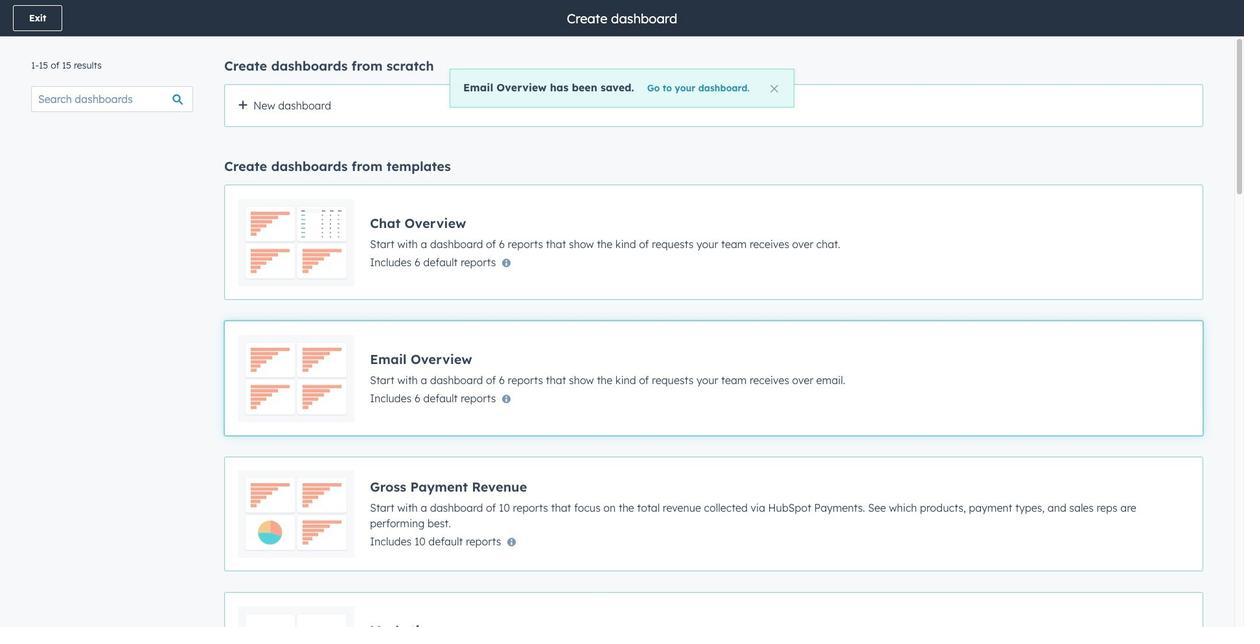 Task type: vqa. For each thing, say whether or not it's contained in the screenshot.
second minutes from the top of the page
no



Task type: describe. For each thing, give the bounding box(es) containing it.
page section element
[[0, 0, 1244, 36]]

none checkbox chat overview
[[224, 185, 1203, 300]]

none checkbox marketing
[[224, 592, 1203, 627]]

marketing image
[[238, 606, 354, 627]]

gross payment revenue image
[[238, 470, 354, 558]]

none checkbox email overview
[[224, 321, 1203, 436]]



Task type: locate. For each thing, give the bounding box(es) containing it.
close image
[[770, 85, 778, 93]]

1 vertical spatial none checkbox
[[224, 592, 1203, 627]]

None checkbox
[[224, 84, 1203, 127], [224, 185, 1203, 300], [224, 457, 1203, 572], [224, 84, 1203, 127]]

chat overview image
[[238, 198, 354, 286]]

email overview image
[[238, 334, 354, 422]]

alert
[[450, 69, 794, 108]]

1 none checkbox from the top
[[224, 321, 1203, 436]]

2 none checkbox from the top
[[224, 592, 1203, 627]]

0 vertical spatial none checkbox
[[224, 321, 1203, 436]]

None checkbox
[[224, 321, 1203, 436], [224, 592, 1203, 627]]

none checkbox the "gross payment revenue"
[[224, 457, 1203, 572]]

Search search field
[[31, 86, 193, 112]]



